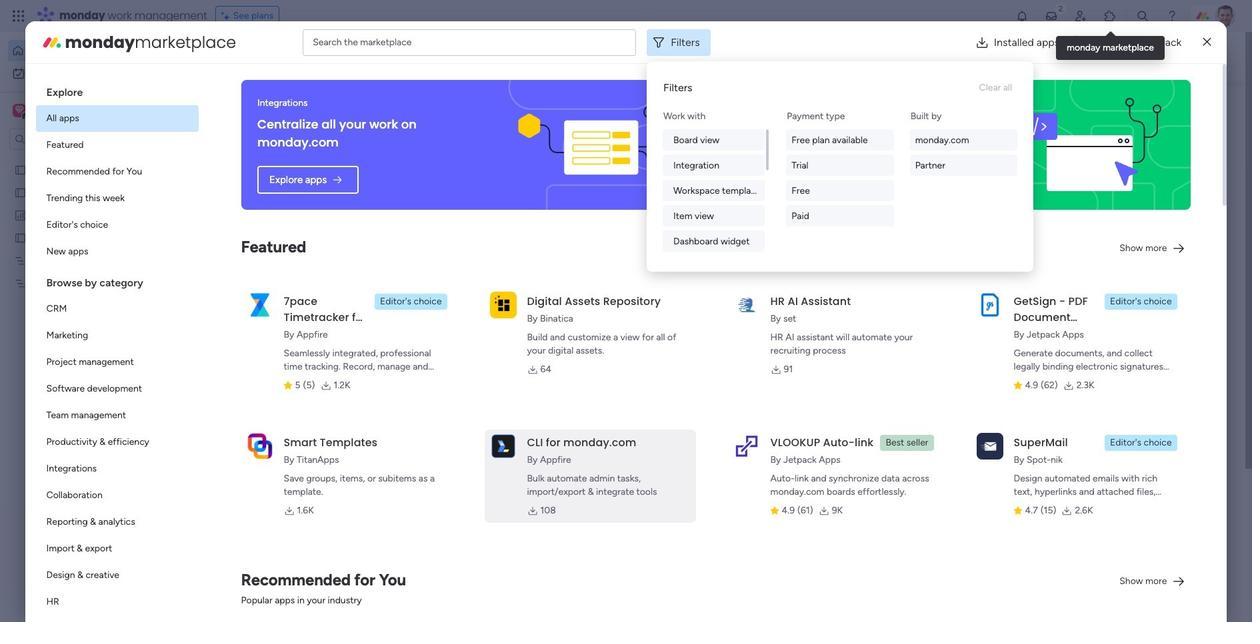Task type: locate. For each thing, give the bounding box(es) containing it.
monday marketplace image
[[41, 32, 62, 53]]

2 image
[[1055, 1, 1067, 16]]

getting started element
[[992, 486, 1192, 539]]

1 public board image from the top
[[14, 163, 27, 176]]

1 vertical spatial public dashboard image
[[733, 243, 748, 258]]

add to favorites image
[[688, 244, 701, 257]]

1 horizontal spatial public board image
[[263, 243, 277, 258]]

1 banner logo image from the left
[[516, 80, 689, 210]]

2 heading from the top
[[36, 265, 198, 296]]

workspace image
[[15, 103, 24, 118]]

check circle image
[[1012, 125, 1021, 135]]

see plans image
[[221, 9, 233, 23]]

1 vertical spatial public board image
[[14, 186, 27, 199]]

close recently visited image
[[246, 109, 262, 125]]

0 vertical spatial dapulse x slim image
[[1203, 34, 1211, 50]]

public dashboard image
[[14, 209, 27, 221], [733, 243, 748, 258]]

app logo image
[[246, 292, 273, 319], [490, 292, 516, 319], [733, 292, 760, 319], [977, 292, 1003, 319], [246, 433, 273, 460], [490, 433, 516, 460], [733, 433, 760, 460], [977, 433, 1003, 460]]

1 horizontal spatial banner logo image
[[1002, 80, 1175, 210]]

notifications image
[[1016, 9, 1029, 23]]

list box
[[36, 75, 198, 623], [0, 156, 170, 474]]

select product image
[[12, 9, 25, 23]]

public board image
[[14, 163, 27, 176], [14, 186, 27, 199]]

component image
[[733, 264, 745, 276]]

workspace selection element
[[13, 103, 111, 120]]

1 horizontal spatial dapulse x slim image
[[1203, 34, 1211, 50]]

2 public board image from the top
[[14, 186, 27, 199]]

component image
[[263, 428, 275, 440]]

help image
[[1166, 9, 1179, 23]]

banner logo image
[[516, 80, 689, 210], [1002, 80, 1175, 210]]

1 vertical spatial heading
[[36, 265, 198, 296]]

dapulse x slim image
[[1203, 34, 1211, 50], [1172, 97, 1188, 113]]

0 vertical spatial heading
[[36, 75, 198, 105]]

0 vertical spatial public board image
[[14, 163, 27, 176]]

0 horizontal spatial dapulse x slim image
[[1172, 97, 1188, 113]]

option
[[8, 40, 162, 61], [8, 63, 162, 84], [36, 105, 198, 132], [36, 132, 198, 159], [0, 158, 170, 160], [36, 159, 198, 185], [36, 185, 198, 212], [36, 212, 198, 239], [36, 239, 198, 265], [36, 296, 198, 323], [36, 323, 198, 349], [36, 349, 198, 376], [36, 376, 198, 403], [36, 403, 198, 429], [36, 429, 198, 456], [36, 456, 198, 483], [36, 483, 198, 509], [36, 509, 198, 536], [36, 536, 198, 563], [36, 563, 198, 589], [36, 589, 198, 616]]

Search in workspace field
[[28, 132, 111, 147]]

heading
[[36, 75, 198, 105], [36, 265, 198, 296]]

1 heading from the top
[[36, 75, 198, 105]]

update feed image
[[1045, 9, 1058, 23]]

workspace image
[[13, 103, 26, 118]]

public board image
[[14, 231, 27, 244], [263, 243, 277, 258]]

v2 user feedback image
[[1003, 50, 1013, 65]]

invite members image
[[1074, 9, 1088, 23]]

0 horizontal spatial banner logo image
[[516, 80, 689, 210]]

0 horizontal spatial public dashboard image
[[14, 209, 27, 221]]

1 horizontal spatial public dashboard image
[[733, 243, 748, 258]]

0 vertical spatial public dashboard image
[[14, 209, 27, 221]]

circle o image
[[1012, 159, 1021, 169]]



Task type: describe. For each thing, give the bounding box(es) containing it.
templates image image
[[1004, 268, 1180, 360]]

check circle image
[[1012, 142, 1021, 152]]

v2 bolt switch image
[[1107, 50, 1115, 64]]

monday marketplace image
[[1104, 9, 1117, 23]]

0 horizontal spatial public board image
[[14, 231, 27, 244]]

quick search results list box
[[246, 125, 960, 465]]

terry turtle image
[[277, 597, 304, 623]]

1 vertical spatial dapulse x slim image
[[1172, 97, 1188, 113]]

2 banner logo image from the left
[[1002, 80, 1175, 210]]

search everything image
[[1136, 9, 1150, 23]]

terry turtle image
[[1215, 5, 1236, 27]]

circle o image
[[1012, 176, 1021, 186]]



Task type: vqa. For each thing, say whether or not it's contained in the screenshot.
update feed image
yes



